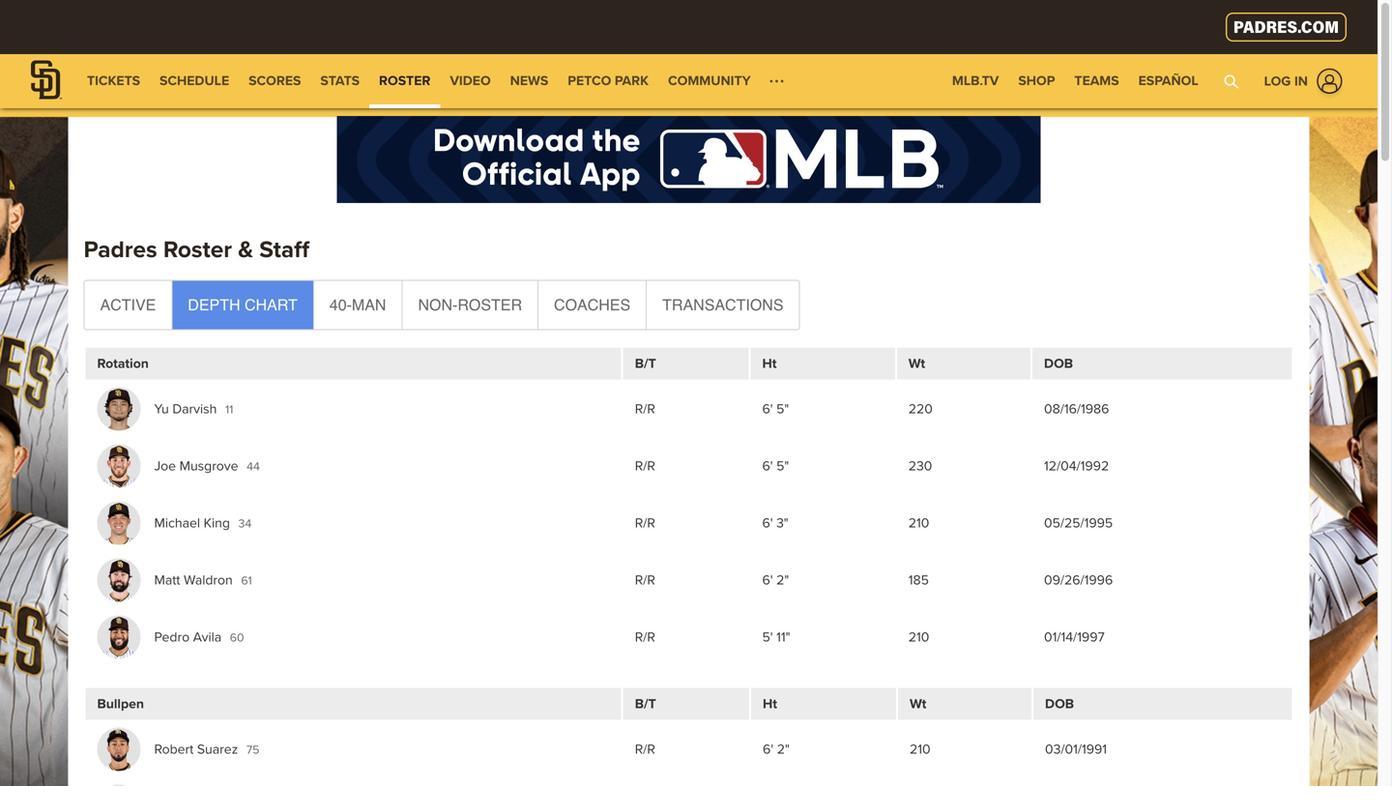 Task type: describe. For each thing, give the bounding box(es) containing it.
6' 2" for 210
[[763, 741, 790, 758]]

san diego padres url logo image
[[1226, 13, 1347, 42]]

log
[[1265, 73, 1291, 89]]

chart
[[245, 296, 298, 314]]

joe musgrove link
[[154, 458, 238, 474]]

40-man link
[[314, 281, 403, 329]]

news
[[510, 73, 549, 89]]

san diego padres image
[[31, 60, 62, 99]]

teams link
[[1065, 54, 1129, 108]]

stats link
[[311, 54, 369, 108]]

musgrove
[[180, 458, 238, 474]]

tickets
[[87, 73, 140, 89]]

advertisement region
[[337, 116, 1041, 203]]

yu darvish 11
[[154, 401, 233, 417]]

park
[[615, 73, 649, 89]]

6' for 08/16/1986
[[762, 401, 773, 417]]

michael king 34
[[154, 515, 252, 532]]

5" for 230
[[777, 458, 789, 474]]

news link
[[501, 54, 558, 108]]

petco
[[568, 73, 611, 89]]

mlb.tv
[[952, 73, 999, 89]]

transactions button
[[647, 281, 799, 329]]

robert suarez link
[[154, 741, 238, 758]]

king
[[204, 515, 230, 532]]

bullpen
[[97, 696, 144, 712]]

tertiary navigation element
[[943, 54, 1208, 108]]

michael
[[154, 515, 200, 532]]

robert
[[154, 741, 194, 758]]

ht for 2"
[[763, 696, 777, 712]]

petco park
[[568, 73, 649, 89]]

español link
[[1129, 54, 1208, 108]]

3"
[[777, 515, 789, 532]]

waldron
[[184, 572, 233, 589]]

video
[[450, 73, 491, 89]]

shop link
[[1009, 54, 1065, 108]]

roster for padres roster & staff
[[163, 235, 232, 264]]

depth
[[188, 296, 240, 314]]

b/t for 6' 5"
[[635, 356, 656, 372]]

coaches link
[[539, 281, 647, 329]]

210 for 03/01/1991
[[910, 741, 931, 758]]

joe musgrove 44
[[154, 458, 260, 474]]

12/04/1992
[[1044, 458, 1109, 474]]

r/r for 05/25/1995
[[635, 515, 655, 532]]

community link
[[659, 54, 761, 108]]

non-
[[418, 296, 458, 314]]

&
[[238, 235, 253, 264]]

top navigation menu bar
[[0, 0, 1378, 108]]

non-roster link
[[403, 281, 539, 329]]

yu darvish link
[[154, 401, 217, 417]]

dob for 03/01/1991
[[1045, 696, 1074, 712]]

pedro avila image
[[97, 616, 141, 659]]

5" for 220
[[777, 401, 789, 417]]

schedule link
[[150, 54, 239, 108]]

r/r for 03/01/1991
[[635, 741, 655, 758]]

joe
[[154, 458, 176, 474]]

log in button
[[1241, 64, 1347, 98]]

depth chart link
[[172, 281, 314, 329]]

teams
[[1075, 73, 1119, 89]]

230
[[909, 458, 933, 474]]

man
[[352, 296, 386, 314]]

03/01/1991
[[1045, 741, 1107, 758]]

padres roster & staff
[[84, 235, 309, 264]]

robert suarez 75
[[154, 741, 260, 758]]

yu darvish image
[[97, 387, 141, 431]]

6' for 09/26/1996
[[762, 572, 773, 589]]

rotation
[[97, 356, 149, 372]]

padres
[[84, 235, 157, 264]]

community
[[668, 73, 751, 89]]

matt waldron link
[[154, 572, 233, 589]]

5'
[[762, 629, 773, 646]]

roster for non-roster
[[458, 296, 522, 314]]

75
[[246, 743, 260, 757]]

darvish
[[172, 401, 217, 417]]

5' 11"
[[762, 629, 790, 646]]

2" for 210
[[777, 741, 790, 758]]



Task type: locate. For each thing, give the bounding box(es) containing it.
40-man
[[330, 296, 386, 314]]

6' 5"
[[762, 401, 789, 417], [762, 458, 789, 474]]

ht down 5'
[[763, 696, 777, 712]]

60
[[230, 631, 244, 645]]

2 vertical spatial roster
[[458, 296, 522, 314]]

6' 2"
[[762, 572, 789, 589], [763, 741, 790, 758]]

210 for 05/25/1995
[[909, 515, 930, 532]]

1 2" from the top
[[777, 572, 789, 589]]

matt waldron image
[[97, 559, 141, 602]]

scores link
[[239, 54, 311, 108]]

pedro avila 60
[[154, 629, 244, 646]]

coaches button
[[539, 281, 647, 329]]

220
[[909, 401, 933, 417]]

61
[[241, 574, 252, 588]]

video link
[[440, 54, 501, 108]]

dob up "03/01/1991"
[[1045, 696, 1074, 712]]

r/r
[[635, 401, 655, 417], [635, 458, 655, 474], [635, 515, 655, 532], [635, 572, 655, 589], [635, 629, 655, 646], [635, 741, 655, 758]]

0 vertical spatial 210
[[909, 515, 930, 532]]

roster link
[[369, 54, 440, 104]]

ht
[[762, 356, 777, 372], [763, 696, 777, 712]]

roster inside button
[[458, 296, 522, 314]]

6' for 05/25/1995
[[762, 515, 773, 532]]

roster
[[379, 73, 431, 89], [163, 235, 232, 264], [458, 296, 522, 314]]

6' for 03/01/1991
[[763, 741, 774, 758]]

stats
[[320, 73, 360, 89]]

6 r/r from the top
[[635, 741, 655, 758]]

6'
[[762, 401, 773, 417], [762, 458, 773, 474], [762, 515, 773, 532], [762, 572, 773, 589], [763, 741, 774, 758]]

1 vertical spatial 2"
[[777, 741, 790, 758]]

1 vertical spatial 210
[[909, 629, 930, 646]]

0 vertical spatial 2"
[[777, 572, 789, 589]]

active button
[[85, 281, 172, 329]]

active
[[100, 296, 156, 314]]

dob for 08/16/1986
[[1044, 356, 1073, 372]]

40-
[[330, 296, 352, 314]]

log in
[[1265, 73, 1308, 89]]

michael king link
[[154, 515, 230, 532]]

6' for 12/04/1992
[[762, 458, 773, 474]]

34
[[238, 517, 252, 531]]

4 r/r from the top
[[635, 572, 655, 589]]

40-man button
[[314, 281, 403, 329]]

1 vertical spatial roster
[[163, 235, 232, 264]]

0 vertical spatial 6' 2"
[[762, 572, 789, 589]]

5 r/r from the top
[[635, 629, 655, 646]]

secondary navigation element
[[77, 54, 761, 108]]

schedule
[[160, 73, 229, 89]]

roster inside 'secondary navigation' element
[[379, 73, 431, 89]]

avila
[[193, 629, 222, 646]]

210 for 01/14/1997
[[909, 629, 930, 646]]

0 vertical spatial dob
[[1044, 356, 1073, 372]]

depth chart button
[[172, 281, 314, 329]]

1 6' 5" from the top
[[762, 401, 789, 417]]

wt
[[909, 356, 926, 372], [910, 696, 927, 712]]

6' 2" for 185
[[762, 572, 789, 589]]

44
[[247, 460, 260, 474]]

ht for 5"
[[762, 356, 777, 372]]

tickets link
[[77, 54, 150, 108]]

2 r/r from the top
[[635, 458, 655, 474]]

in
[[1295, 73, 1308, 89]]

mlb.tv link
[[943, 54, 1009, 108]]

r/r for 09/26/1996
[[635, 572, 655, 589]]

ht down transactions button
[[762, 356, 777, 372]]

non-roster
[[418, 296, 522, 314]]

5"
[[777, 401, 789, 417], [777, 458, 789, 474]]

2" for 185
[[777, 572, 789, 589]]

0 vertical spatial wt
[[909, 356, 926, 372]]

dob up 08/16/1986 in the bottom right of the page
[[1044, 356, 1073, 372]]

0 vertical spatial 6' 5"
[[762, 401, 789, 417]]

1 b/t from the top
[[635, 356, 656, 372]]

coaches
[[554, 296, 631, 314]]

b/t
[[635, 356, 656, 372], [635, 696, 656, 712]]

r/r for 08/16/1986
[[635, 401, 655, 417]]

español
[[1139, 73, 1199, 89]]

3 r/r from the top
[[635, 515, 655, 532]]

1 vertical spatial 6' 5"
[[762, 458, 789, 474]]

1 vertical spatial ht
[[763, 696, 777, 712]]

matt
[[154, 572, 180, 589]]

transactions
[[663, 296, 784, 314]]

6' 5" for 230
[[762, 458, 789, 474]]

0 vertical spatial 5"
[[777, 401, 789, 417]]

r/r for 12/04/1992
[[635, 458, 655, 474]]

depth chart
[[188, 296, 298, 314]]

b/t for 6' 2"
[[635, 696, 656, 712]]

robert suarez image
[[97, 728, 141, 771]]

09/26/1996
[[1044, 572, 1113, 589]]

11"
[[777, 629, 790, 646]]

1 vertical spatial 6' 2"
[[763, 741, 790, 758]]

dob
[[1044, 356, 1073, 372], [1045, 696, 1074, 712]]

r/r for 01/14/1997
[[635, 629, 655, 646]]

1 5" from the top
[[777, 401, 789, 417]]

joe musgrove image
[[97, 445, 141, 488]]

08/16/1986
[[1044, 401, 1110, 417]]

1 vertical spatial b/t
[[635, 696, 656, 712]]

0 vertical spatial b/t
[[635, 356, 656, 372]]

185
[[909, 572, 929, 589]]

michael king image
[[97, 502, 141, 545]]

0 horizontal spatial roster
[[163, 235, 232, 264]]

suarez
[[197, 741, 238, 758]]

2 b/t from the top
[[635, 696, 656, 712]]

staff
[[259, 235, 309, 264]]

0 vertical spatial roster
[[379, 73, 431, 89]]

11
[[225, 402, 233, 417]]

2 2" from the top
[[777, 741, 790, 758]]

matt waldron 61
[[154, 572, 252, 589]]

more options image
[[770, 74, 784, 88]]

wt for 220
[[909, 356, 926, 372]]

yu
[[154, 401, 169, 417]]

2 5" from the top
[[777, 458, 789, 474]]

1 vertical spatial 5"
[[777, 458, 789, 474]]

0 vertical spatial ht
[[762, 356, 777, 372]]

01/14/1997
[[1044, 629, 1105, 646]]

active link
[[85, 281, 172, 329]]

210
[[909, 515, 930, 532], [909, 629, 930, 646], [910, 741, 931, 758]]

05/25/1995
[[1044, 515, 1113, 532]]

6' 3"
[[762, 515, 789, 532]]

shop
[[1019, 73, 1055, 89]]

petco park link
[[558, 54, 659, 108]]

transactions link
[[647, 281, 799, 329]]

6' 5" for 220
[[762, 401, 789, 417]]

pedro avila link
[[154, 629, 222, 646]]

non-roster button
[[403, 281, 539, 329]]

wt for 210
[[910, 696, 927, 712]]

1 r/r from the top
[[635, 401, 655, 417]]

2 6' 5" from the top
[[762, 458, 789, 474]]

2 horizontal spatial roster
[[458, 296, 522, 314]]

scores
[[249, 73, 301, 89]]

1 vertical spatial dob
[[1045, 696, 1074, 712]]

1 vertical spatial wt
[[910, 696, 927, 712]]

1 horizontal spatial roster
[[379, 73, 431, 89]]

2 vertical spatial 210
[[910, 741, 931, 758]]

pedro
[[154, 629, 190, 646]]



Task type: vqa. For each thing, say whether or not it's contained in the screenshot.


